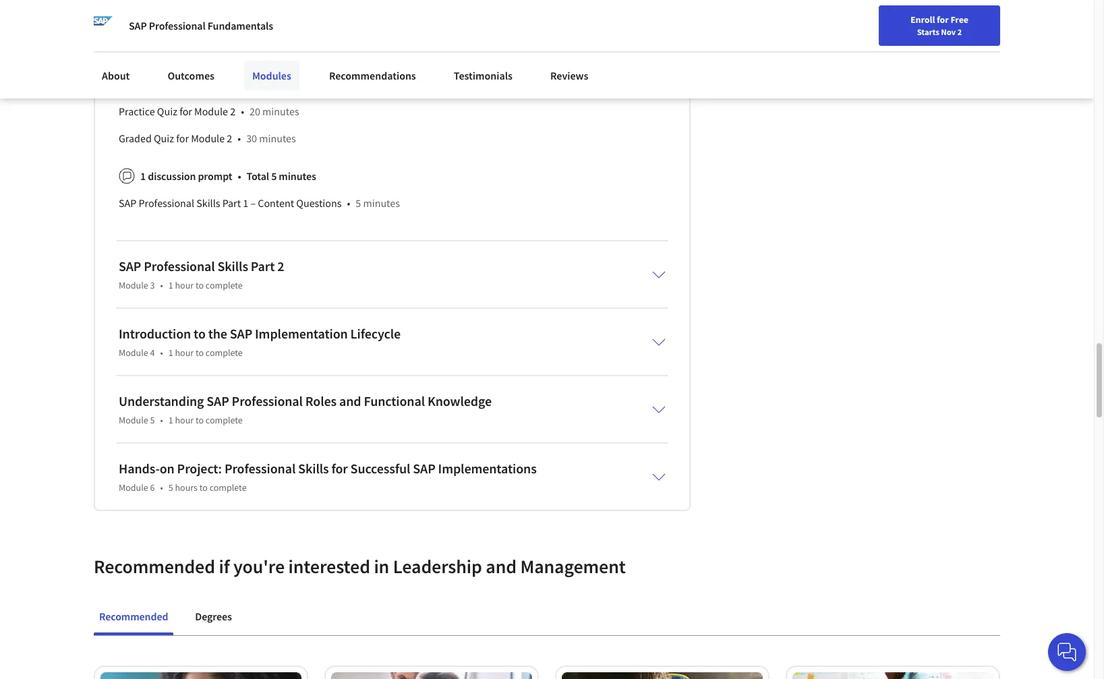 Task type: describe. For each thing, give the bounding box(es) containing it.
leadership
[[393, 554, 482, 579]]

in
[[374, 554, 389, 579]]

2 left 30
[[227, 131, 232, 145]]

for inside hands-on project: professional skills for successful sap implementations module 6 • 5 hours to complete
[[331, 460, 348, 477]]

lifecycle
[[350, 325, 401, 342]]

about link
[[94, 61, 138, 90]]

1 discussion prompt
[[140, 169, 232, 183]]

skills inside hands-on project: professional skills for successful sap implementations module 6 • 5 hours to complete
[[298, 460, 329, 477]]

questions
[[296, 196, 342, 210]]

module inside understanding sap professional roles and functional knowledge module 5 • 1 hour to complete
[[119, 414, 148, 426]]

for down practice quiz for module 2 • 20 minutes on the top left of page
[[176, 131, 189, 145]]

outcomes
[[168, 69, 214, 82]]

hide info about module content region
[[119, 0, 666, 222]]

quizzes
[[148, 77, 182, 91]]

and for in
[[486, 554, 517, 579]]

50
[[221, 77, 232, 91]]

1 left –
[[243, 196, 248, 210]]

total for total 50 minutes
[[196, 77, 219, 91]]

enroll
[[911, 13, 935, 26]]

fundamentals
[[208, 19, 273, 32]]

quiz for graded
[[154, 131, 174, 145]]

• inside hands-on project: professional skills for successful sap implementations module 6 • 5 hours to complete
[[160, 481, 163, 494]]

introduction to the sap implementation lifecycle module 4 • 1 hour to complete
[[119, 325, 401, 359]]

1 inside sap professional skills part 2 module 3 • 1 hour to complete
[[168, 279, 173, 291]]

module up graded quiz for module 2 • 30 minutes
[[194, 104, 228, 118]]

prompt
[[198, 169, 232, 183]]

microsoft
[[119, 13, 160, 26]]

2 inside sap professional skills part 2 module 3 • 1 hour to complete
[[277, 257, 284, 274]]

for inside enroll for free starts nov 2
[[937, 13, 949, 26]]

professional inside hands-on project: professional skills for successful sap implementations module 6 • 5 hours to complete
[[225, 460, 296, 477]]

and inside understanding sap professional roles and functional knowledge module 5 • 1 hour to complete
[[339, 392, 361, 409]]

module inside sap professional skills part 2 module 3 • 1 hour to complete
[[119, 279, 148, 291]]

focus
[[286, 13, 312, 26]]

practice
[[119, 104, 155, 118]]

you're
[[233, 554, 285, 579]]

1 inside understanding sap professional roles and functional knowledge module 5 • 1 hour to complete
[[168, 414, 173, 426]]

5 inside hands-on project: professional skills for successful sap implementations module 6 • 5 hours to complete
[[168, 481, 173, 494]]

complete inside introduction to the sap implementation lifecycle module 4 • 1 hour to complete
[[206, 347, 243, 359]]

1 left discussion
[[140, 169, 146, 183]]

degrees button
[[190, 600, 237, 633]]

office
[[163, 13, 189, 26]]

2 left '20'
[[230, 104, 235, 118]]

• right quizzes
[[187, 77, 191, 91]]

hour inside introduction to the sap implementation lifecycle module 4 • 1 hour to complete
[[175, 347, 194, 359]]

part for 1
[[222, 196, 241, 210]]

knowledge
[[428, 392, 492, 409]]

project:
[[177, 460, 222, 477]]

the
[[208, 325, 227, 342]]

part for 2
[[251, 257, 275, 274]]

show notifications image
[[912, 17, 928, 33]]

modules
[[252, 69, 291, 82]]

professional inside understanding sap professional roles and functional knowledge module 5 • 1 hour to complete
[[232, 392, 303, 409]]

about
[[102, 69, 130, 82]]

skills inside sap professional skills part 2 module 3 • 1 hour to complete
[[218, 257, 248, 274]]

• inside sap professional skills part 2 module 3 • 1 hour to complete
[[160, 279, 163, 291]]

• right prompt
[[238, 169, 241, 183]]

to right 4
[[196, 347, 204, 359]]

sap professional fundamentals
[[129, 19, 273, 32]]

functional
[[364, 392, 425, 409]]

complete inside understanding sap professional roles and functional knowledge module 5 • 1 hour to complete
[[206, 414, 243, 426]]

enroll for free starts nov 2
[[911, 13, 969, 37]]

recommended if you're interested in leadership and management
[[94, 554, 626, 579]]

microsoft office suite - key skills and focus areas
[[119, 13, 339, 26]]

to left the
[[194, 325, 206, 342]]

minutes right 30
[[259, 131, 296, 145]]

total for total 5 minutes
[[247, 169, 269, 183]]

hour inside sap professional skills part 2 module 3 • 1 hour to complete
[[175, 279, 194, 291]]

graded quiz for module 2 • 30 minutes
[[119, 131, 296, 145]]

sap professional skills part 2 module 3 • 1 hour to complete
[[119, 257, 284, 291]]

minutes right '10'
[[244, 40, 281, 53]]

4
[[150, 347, 155, 359]]

to inside sap professional skills part 2 module 3 • 1 hour to complete
[[196, 279, 204, 291]]

6
[[150, 481, 155, 494]]

nov
[[941, 26, 956, 37]]

suite
[[191, 13, 214, 26]]

2 left quizzes
[[140, 77, 146, 91]]

recommendation tabs tab list
[[94, 600, 1000, 635]]

understanding
[[119, 392, 204, 409]]

professional for sap professional skills part 1 – content questions • 5 minutes
[[139, 196, 194, 210]]

20
[[250, 104, 260, 118]]

reviews
[[550, 69, 588, 82]]

30
[[246, 131, 257, 145]]

understanding sap professional roles and functional knowledge module 5 • 1 hour to complete
[[119, 392, 492, 426]]

module down sap professional fundamentals
[[176, 40, 210, 53]]

modules link
[[244, 61, 299, 90]]



Task type: locate. For each thing, give the bounding box(es) containing it.
sap inside hands-on project: professional skills for successful sap implementations module 6 • 5 hours to complete
[[413, 460, 436, 477]]

hour right 3
[[175, 279, 194, 291]]

roles
[[305, 392, 337, 409]]

0 vertical spatial recommended
[[94, 554, 215, 579]]

0 vertical spatial part
[[222, 196, 241, 210]]

1 vertical spatial hour
[[175, 347, 194, 359]]

2 down the content
[[277, 257, 284, 274]]

• right questions
[[347, 196, 350, 210]]

1
[[140, 169, 146, 183], [243, 196, 248, 210], [168, 279, 173, 291], [168, 347, 173, 359], [168, 414, 173, 426]]

recommended button
[[94, 600, 174, 633]]

professional right project:
[[225, 460, 296, 477]]

hands-
[[119, 460, 160, 477]]

module inside introduction to the sap implementation lifecycle module 4 • 1 hour to complete
[[119, 347, 148, 359]]

for
[[937, 13, 949, 26], [180, 104, 192, 118], [176, 131, 189, 145], [331, 460, 348, 477]]

• total 5 minutes
[[238, 169, 316, 183]]

1 hour from the top
[[175, 279, 194, 291]]

to inside understanding sap professional roles and functional knowledge module 5 • 1 hour to complete
[[196, 414, 204, 426]]

• left '20'
[[241, 104, 244, 118]]

and inside hide info about module content region
[[266, 13, 284, 26]]

• left 30
[[238, 131, 241, 145]]

hands-on project: professional skills for successful sap implementations module 6 • 5 hours to complete
[[119, 460, 537, 494]]

hours
[[175, 481, 198, 494]]

quiz down quizzes
[[157, 104, 177, 118]]

recommended inside button
[[99, 610, 168, 623]]

5 right questions
[[356, 196, 361, 210]]

2 inside enroll for free starts nov 2
[[958, 26, 962, 37]]

•
[[223, 40, 226, 53], [187, 77, 191, 91], [241, 104, 244, 118], [238, 131, 241, 145], [238, 169, 241, 183], [347, 196, 350, 210], [160, 279, 163, 291], [160, 347, 163, 359], [160, 414, 163, 426], [160, 481, 163, 494]]

key
[[222, 13, 238, 26]]

2 horizontal spatial and
[[486, 554, 517, 579]]

0 horizontal spatial and
[[266, 13, 284, 26]]

skills
[[240, 13, 264, 26], [196, 196, 220, 210], [218, 257, 248, 274], [298, 460, 329, 477]]

professional for sap professional fundamentals
[[149, 19, 206, 32]]

2 left '10'
[[212, 40, 217, 53]]

professional up of
[[149, 19, 206, 32]]

part inside hide info about module content region
[[222, 196, 241, 210]]

1 horizontal spatial total
[[247, 169, 269, 183]]

minutes right '20'
[[262, 104, 299, 118]]

5
[[271, 169, 277, 183], [356, 196, 361, 210], [150, 414, 155, 426], [168, 481, 173, 494]]

1 vertical spatial quiz
[[154, 131, 174, 145]]

module inside hands-on project: professional skills for successful sap implementations module 6 • 5 hours to complete
[[119, 481, 148, 494]]

• total 50 minutes
[[187, 77, 271, 91]]

practice quiz for module 2 • 20 minutes
[[119, 104, 299, 118]]

1 vertical spatial part
[[251, 257, 275, 274]]

1 right 4
[[168, 347, 173, 359]]

sap professional skills part 1 – content questions • 5 minutes
[[119, 196, 400, 210]]

quiz for practice
[[157, 104, 177, 118]]

• right 6
[[160, 481, 163, 494]]

minutes
[[244, 40, 281, 53], [234, 77, 271, 91], [262, 104, 299, 118], [259, 131, 296, 145], [279, 169, 316, 183], [363, 196, 400, 210]]

professional
[[149, 19, 206, 32], [139, 196, 194, 210], [144, 257, 215, 274], [232, 392, 303, 409], [225, 460, 296, 477]]

• inside understanding sap professional roles and functional knowledge module 5 • 1 hour to complete
[[160, 414, 163, 426]]

on
[[160, 460, 175, 477]]

professional for sap professional skills part 2 module 3 • 1 hour to complete
[[144, 257, 215, 274]]

• right 3
[[160, 279, 163, 291]]

module down practice quiz for module 2 • 20 minutes on the top left of page
[[191, 131, 225, 145]]

outcomes link
[[159, 61, 223, 90]]

1 vertical spatial and
[[339, 392, 361, 409]]

if
[[219, 554, 230, 579]]

part
[[222, 196, 241, 210], [251, 257, 275, 274]]

quiz right graded
[[154, 131, 174, 145]]

10
[[231, 40, 242, 53]]

professional inside sap professional skills part 2 module 3 • 1 hour to complete
[[144, 257, 215, 274]]

0 vertical spatial quiz
[[157, 104, 177, 118]]

recommendations
[[329, 69, 416, 82]]

to down understanding
[[196, 414, 204, 426]]

• left '10'
[[223, 40, 226, 53]]

free
[[951, 13, 969, 26]]

0 vertical spatial total
[[196, 77, 219, 91]]

0 horizontal spatial total
[[196, 77, 219, 91]]

professional inside hide info about module content region
[[139, 196, 194, 210]]

–
[[251, 196, 256, 210]]

0 vertical spatial hour
[[175, 279, 194, 291]]

for up nov
[[937, 13, 949, 26]]

hour inside understanding sap professional roles and functional knowledge module 5 • 1 hour to complete
[[175, 414, 194, 426]]

recommendations link
[[321, 61, 424, 90]]

and right roles
[[339, 392, 361, 409]]

minutes right questions
[[363, 196, 400, 210]]

recommended for recommended if you're interested in leadership and management
[[94, 554, 215, 579]]

sap inside hide info about module content region
[[119, 196, 136, 210]]

2 vertical spatial hour
[[175, 414, 194, 426]]

5 down understanding
[[150, 414, 155, 426]]

1 right 3
[[168, 279, 173, 291]]

None search field
[[192, 8, 516, 35]]

starts
[[917, 26, 939, 37]]

chat with us image
[[1056, 641, 1078, 663]]

complete inside sap professional skills part 2 module 3 • 1 hour to complete
[[206, 279, 243, 291]]

total up sap professional skills part 1 – content questions • 5 minutes
[[247, 169, 269, 183]]

2 vertical spatial and
[[486, 554, 517, 579]]

summary
[[119, 40, 163, 53]]

1 vertical spatial total
[[247, 169, 269, 183]]

part left –
[[222, 196, 241, 210]]

minutes up questions
[[279, 169, 316, 183]]

and left focus
[[266, 13, 284, 26]]

to right hours on the bottom left
[[199, 481, 208, 494]]

1 vertical spatial recommended
[[99, 610, 168, 623]]

3 hour from the top
[[175, 414, 194, 426]]

2
[[958, 26, 962, 37], [212, 40, 217, 53], [140, 77, 146, 91], [230, 104, 235, 118], [227, 131, 232, 145], [277, 257, 284, 274]]

implementation
[[255, 325, 348, 342]]

management
[[520, 554, 626, 579]]

1 horizontal spatial part
[[251, 257, 275, 274]]

coursera image
[[16, 11, 102, 33]]

part down sap professional skills part 1 – content questions • 5 minutes
[[251, 257, 275, 274]]

5 left hours on the bottom left
[[168, 481, 173, 494]]

sap inside introduction to the sap implementation lifecycle module 4 • 1 hour to complete
[[230, 325, 252, 342]]

module left 4
[[119, 347, 148, 359]]

for down quizzes
[[180, 104, 192, 118]]

5 up the content
[[271, 169, 277, 183]]

recommended
[[94, 554, 215, 579], [99, 610, 168, 623]]

sap inside understanding sap professional roles and functional knowledge module 5 • 1 hour to complete
[[207, 392, 229, 409]]

1 inside introduction to the sap implementation lifecycle module 4 • 1 hour to complete
[[168, 347, 173, 359]]

hour down understanding
[[175, 414, 194, 426]]

0 horizontal spatial part
[[222, 196, 241, 210]]

to right 3
[[196, 279, 204, 291]]

and right leadership
[[486, 554, 517, 579]]

to
[[196, 279, 204, 291], [194, 325, 206, 342], [196, 347, 204, 359], [196, 414, 204, 426], [199, 481, 208, 494]]

reviews link
[[542, 61, 597, 90]]

to inside hands-on project: professional skills for successful sap implementations module 6 • 5 hours to complete
[[199, 481, 208, 494]]

module left 3
[[119, 279, 148, 291]]

1 horizontal spatial and
[[339, 392, 361, 409]]

professional up 3
[[144, 257, 215, 274]]

interested
[[288, 554, 370, 579]]

total left '50'
[[196, 77, 219, 91]]

module down understanding
[[119, 414, 148, 426]]

of
[[165, 40, 174, 53]]

minutes right '50'
[[234, 77, 271, 91]]

quiz
[[157, 104, 177, 118], [154, 131, 174, 145]]

degrees
[[195, 610, 232, 623]]

• inside introduction to the sap implementation lifecycle module 4 • 1 hour to complete
[[160, 347, 163, 359]]

-
[[216, 13, 219, 26]]

professional down discussion
[[139, 196, 194, 210]]

hour
[[175, 279, 194, 291], [175, 347, 194, 359], [175, 414, 194, 426]]

testimonials link
[[446, 61, 521, 90]]

2 right nov
[[958, 26, 962, 37]]

professional left roles
[[232, 392, 303, 409]]

areas
[[314, 13, 339, 26]]

testimonials
[[454, 69, 513, 82]]

recommended for recommended
[[99, 610, 168, 623]]

discussion
[[148, 169, 196, 183]]

1 down understanding
[[168, 414, 173, 426]]

summary of module 2 • 10 minutes
[[119, 40, 281, 53]]

complete down project:
[[210, 481, 247, 494]]

• right 4
[[160, 347, 163, 359]]

2 hour from the top
[[175, 347, 194, 359]]

complete
[[206, 279, 243, 291], [206, 347, 243, 359], [206, 414, 243, 426], [210, 481, 247, 494]]

introduction
[[119, 325, 191, 342]]

implementations
[[438, 460, 537, 477]]

3
[[150, 279, 155, 291]]

and for key
[[266, 13, 284, 26]]

sap
[[129, 19, 147, 32], [119, 196, 136, 210], [119, 257, 141, 274], [230, 325, 252, 342], [207, 392, 229, 409], [413, 460, 436, 477]]

sap image
[[94, 16, 113, 35]]

sap inside sap professional skills part 2 module 3 • 1 hour to complete
[[119, 257, 141, 274]]

graded
[[119, 131, 152, 145]]

complete down the
[[206, 347, 243, 359]]

complete up the
[[206, 279, 243, 291]]

total
[[196, 77, 219, 91], [247, 169, 269, 183]]

for left successful
[[331, 460, 348, 477]]

complete inside hands-on project: professional skills for successful sap implementations module 6 • 5 hours to complete
[[210, 481, 247, 494]]

5 inside understanding sap professional roles and functional knowledge module 5 • 1 hour to complete
[[150, 414, 155, 426]]

module
[[176, 40, 210, 53], [194, 104, 228, 118], [191, 131, 225, 145], [119, 279, 148, 291], [119, 347, 148, 359], [119, 414, 148, 426], [119, 481, 148, 494]]

• down understanding
[[160, 414, 163, 426]]

module left 6
[[119, 481, 148, 494]]

and
[[266, 13, 284, 26], [339, 392, 361, 409], [486, 554, 517, 579]]

2 quizzes
[[140, 77, 182, 91]]

complete up project:
[[206, 414, 243, 426]]

hour right 4
[[175, 347, 194, 359]]

0 vertical spatial and
[[266, 13, 284, 26]]

content
[[258, 196, 294, 210]]

part inside sap professional skills part 2 module 3 • 1 hour to complete
[[251, 257, 275, 274]]

successful
[[350, 460, 410, 477]]



Task type: vqa. For each thing, say whether or not it's contained in the screenshot.
left 'Course' link
no



